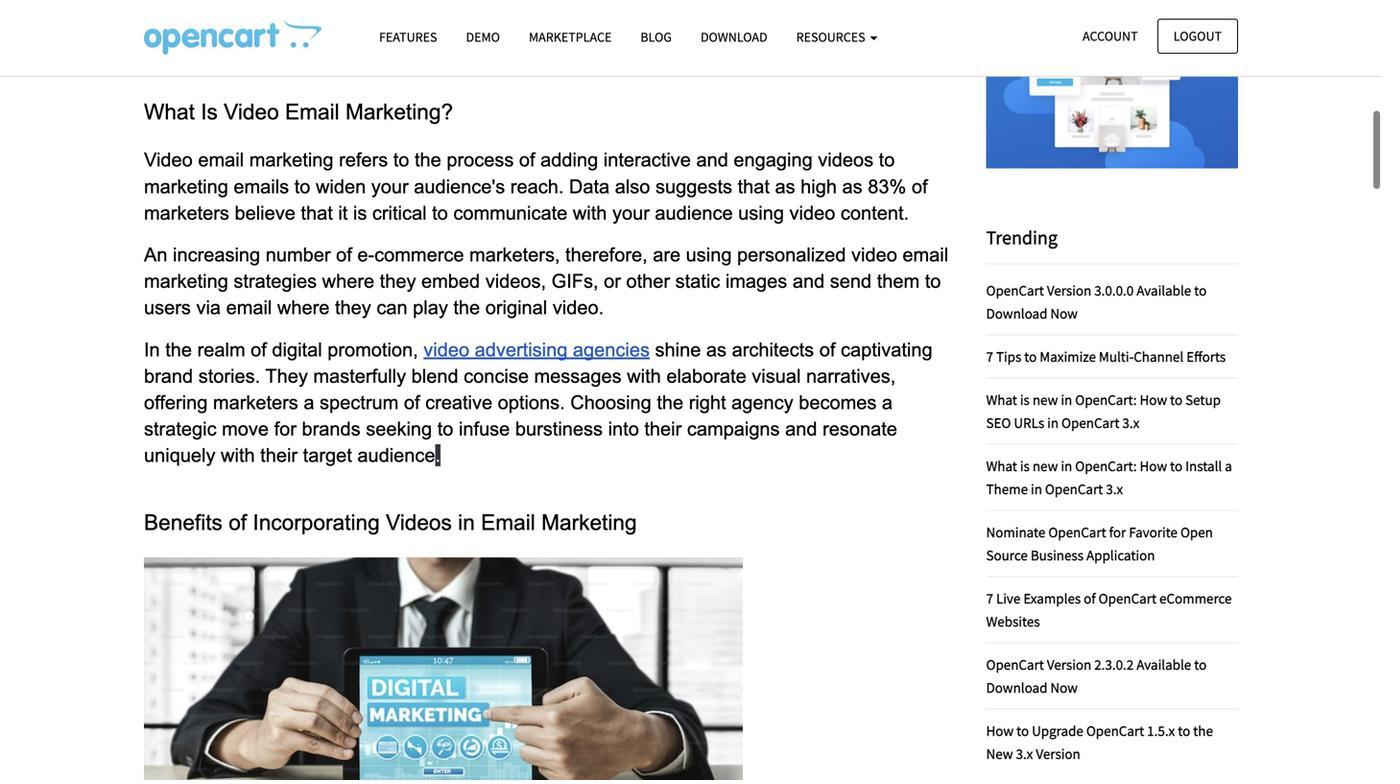 Task type: locate. For each thing, give the bounding box(es) containing it.
of right 83% at the top right
[[912, 176, 928, 197]]

0 vertical spatial videos
[[195, 34, 251, 55]]

0 horizontal spatial using
[[144, 34, 190, 55]]

0 horizontal spatial a
[[304, 392, 314, 413]]

messages
[[534, 366, 622, 387]]

1 vertical spatial how
[[1140, 457, 1168, 475]]

0 vertical spatial 7
[[987, 347, 994, 366]]

video up the blend
[[424, 339, 470, 360]]

blog link
[[626, 20, 687, 54]]

0 vertical spatial they
[[380, 271, 416, 292]]

1 vertical spatial audience
[[358, 445, 435, 466]]

2 7 from the top
[[987, 589, 994, 608]]

2 horizontal spatial using
[[739, 203, 784, 224]]

available right 2.3.0.2
[[1137, 656, 1192, 674]]

0 vertical spatial video
[[224, 100, 279, 124]]

also
[[615, 176, 650, 197]]

a
[[304, 392, 314, 413], [882, 392, 893, 413], [1225, 457, 1233, 475]]

2 opencart: from the top
[[1076, 457, 1137, 475]]

how up new
[[987, 722, 1014, 740]]

7
[[987, 347, 994, 366], [987, 589, 994, 608]]

videos
[[386, 511, 452, 535]]

and down personalized
[[793, 271, 825, 292]]

the inside shine as architects of captivating brand stories. they masterfully blend concise messages with elaborate visual narratives, offering marketers a spectrum of creative options. choosing the right agency becomes a strategic move for brands seeking to infuse burstiness into their campaigns and resonate uniquely with their target audience
[[657, 392, 684, 413]]

2 vertical spatial for
[[1110, 523, 1127, 541]]

as down engaging
[[775, 176, 796, 197]]

1 horizontal spatial using
[[686, 244, 732, 266]]

1 vertical spatial for
[[274, 419, 297, 440]]

is right it
[[353, 203, 367, 224]]

1 vertical spatial with
[[627, 366, 661, 387]]

0 vertical spatial how
[[1140, 391, 1168, 409]]

1 vertical spatial available
[[1137, 656, 1192, 674]]

where down strategies
[[277, 297, 330, 318]]

opencart left 1.5.x
[[1087, 722, 1145, 740]]

that left it
[[301, 203, 333, 224]]

1 vertical spatial opencart:
[[1076, 457, 1137, 475]]

for up application
[[1110, 523, 1127, 541]]

how down channel
[[1140, 391, 1168, 409]]

1 vertical spatial download
[[987, 304, 1048, 322]]

available right 3.0.0.0
[[1137, 281, 1192, 299]]

0 vertical spatial available
[[1137, 281, 1192, 299]]

videos down will
[[195, 34, 251, 55]]

version for 3.0.0.0
[[1047, 281, 1092, 299]]

opencart up business
[[1049, 523, 1107, 541]]

1 vertical spatial video
[[852, 244, 898, 266]]

with down the move
[[221, 445, 255, 466]]

practices
[[824, 8, 901, 29]]

the right 1.5.x
[[1194, 722, 1214, 740]]

1 horizontal spatial audience
[[655, 203, 733, 224]]

opencart version 2.3.0.2 available to download now
[[987, 656, 1207, 697]]

a inside what is new in opencart: how to install a theme in opencart 3.x
[[1225, 457, 1233, 475]]

email up refers
[[285, 100, 340, 124]]

opencart: inside what is new in opencart: how to install a theme in opencart 3.x
[[1076, 457, 1137, 475]]

0 vertical spatial marketers
[[144, 203, 229, 224]]

version inside opencart version 3.0.0.0 available to download now
[[1047, 281, 1092, 299]]

3.x
[[1123, 414, 1140, 432], [1106, 480, 1124, 498], [1016, 745, 1034, 763]]

0 vertical spatial what
[[144, 100, 195, 124]]

2 vertical spatial what
[[987, 457, 1018, 475]]

opencart down application
[[1099, 589, 1157, 608]]

what for what is new in opencart: how to setup seo urls in opencart 3.x
[[987, 391, 1018, 409]]

of up 'seeking'
[[404, 392, 420, 413]]

new inside what is new in opencart: how to setup seo urls in opencart 3.x
[[1033, 391, 1058, 409]]

how inside what is new in opencart: how to install a theme in opencart 3.x
[[1140, 457, 1168, 475]]

them
[[877, 271, 920, 292]]

infuse
[[459, 419, 510, 440]]

0 horizontal spatial as
[[707, 339, 727, 360]]

2 horizontal spatial with
[[627, 366, 661, 387]]

download inside opencart version 3.0.0.0 available to download now
[[987, 304, 1048, 322]]

to left setup
[[1171, 391, 1183, 409]]

your down cover
[[276, 34, 314, 55]]

upgrade
[[1032, 722, 1084, 740]]

they left can
[[335, 297, 371, 318]]

3.x inside what is new in opencart: how to setup seo urls in opencart 3.x
[[1123, 414, 1140, 432]]

2 horizontal spatial video
[[852, 244, 898, 266]]

download left best
[[701, 28, 768, 46]]

opencart inside what is new in opencart: how to install a theme in opencart 3.x
[[1046, 480, 1104, 498]]

0 vertical spatial is
[[353, 203, 367, 224]]

email down strategies
[[226, 297, 272, 318]]

reach.
[[511, 176, 564, 197]]

0 vertical spatial with
[[573, 203, 607, 224]]

to inside opencart version 2.3.0.2 available to download now
[[1195, 656, 1207, 674]]

1 vertical spatial using
[[739, 203, 784, 224]]

images
[[726, 271, 788, 292]]

1 horizontal spatial with
[[573, 203, 607, 224]]

that down engaging
[[738, 176, 770, 197]]

version left 2.3.0.2
[[1047, 656, 1092, 674]]

is for what is new in opencart: how to setup seo urls in opencart 3.x
[[1021, 391, 1030, 409]]

0 horizontal spatial their
[[260, 445, 298, 466]]

2 vertical spatial download
[[987, 679, 1048, 697]]

new
[[987, 745, 1014, 763]]

their right into
[[645, 419, 682, 440]]

video
[[224, 100, 279, 124], [144, 150, 193, 171]]

videos inside this post will cover more about video-based email marketing and the top 5 best practices for using videos in your email marketing campaigns.
[[195, 34, 251, 55]]

they up can
[[380, 271, 416, 292]]

what
[[144, 100, 195, 124], [987, 391, 1018, 409], [987, 457, 1018, 475]]

using down 'this'
[[144, 34, 190, 55]]

to right them
[[925, 271, 941, 292]]

0 vertical spatial video
[[790, 203, 836, 224]]

opencart: down what is new in opencart: how to setup seo urls in opencart 3.x
[[1076, 457, 1137, 475]]

they
[[265, 366, 308, 387]]

1 vertical spatial is
[[1021, 391, 1030, 409]]

0 horizontal spatial audience
[[358, 445, 435, 466]]

7 left live
[[987, 589, 994, 608]]

email left marketing
[[481, 511, 536, 535]]

0 vertical spatial your
[[276, 34, 314, 55]]

data
[[569, 176, 610, 197]]

spectrum
[[320, 392, 399, 413]]

2 horizontal spatial a
[[1225, 457, 1233, 475]]

how left install
[[1140, 457, 1168, 475]]

is
[[353, 203, 367, 224], [1021, 391, 1030, 409], [1021, 457, 1030, 475]]

as right high
[[843, 176, 863, 197]]

and inside this post will cover more about video-based email marketing and the top 5 best practices for using videos in your email marketing campaigns.
[[665, 8, 697, 29]]

1 opencart: from the top
[[1076, 391, 1137, 409]]

1 now from the top
[[1051, 304, 1078, 322]]

1 vertical spatial your
[[371, 176, 409, 197]]

7 inside the 7 live examples of opencart ecommerce websites
[[987, 589, 994, 608]]

nominate opencart for favorite open source business application
[[987, 523, 1214, 564]]

version left 3.0.0.0
[[1047, 281, 1092, 299]]

1 horizontal spatial for
[[906, 8, 929, 29]]

architects
[[732, 339, 814, 360]]

and inside the "an increasing number of e-commerce marketers, therefore, are using personalized video email marketing strategies where they embed videos, gifs, or other static images and send them to users via email where they can play the original video."
[[793, 271, 825, 292]]

for
[[906, 8, 929, 29], [274, 419, 297, 440], [1110, 523, 1127, 541]]

0 vertical spatial now
[[1051, 304, 1078, 322]]

available for 3.0.0.0
[[1137, 281, 1192, 299]]

to inside opencart version 3.0.0.0 available to download now
[[1195, 281, 1207, 299]]

3.x inside what is new in opencart: how to install a theme in opencart 3.x
[[1106, 480, 1124, 498]]

how inside what is new in opencart: how to setup seo urls in opencart 3.x
[[1140, 391, 1168, 409]]

2 vertical spatial 3.x
[[1016, 745, 1034, 763]]

1 vertical spatial email
[[481, 511, 536, 535]]

new up urls
[[1033, 391, 1058, 409]]

0 horizontal spatial email
[[285, 100, 340, 124]]

to left install
[[1171, 457, 1183, 475]]

strategic
[[144, 419, 217, 440]]

with down agencies
[[627, 366, 661, 387]]

1 horizontal spatial video
[[224, 100, 279, 124]]

what for what is video email marketing?
[[144, 100, 195, 124]]

0 vertical spatial audience
[[655, 203, 733, 224]]

7 for 7 live examples of opencart ecommerce websites
[[987, 589, 994, 608]]

0 vertical spatial using
[[144, 34, 190, 55]]

opencart up what is new in opencart: how to install a theme in opencart 3.x
[[1062, 414, 1120, 432]]

choosing
[[571, 392, 652, 413]]

realm
[[197, 339, 245, 360]]

1 available from the top
[[1137, 281, 1192, 299]]

target
[[303, 445, 352, 466]]

3.x inside how to upgrade opencart 1.5.x to the new 3.x version
[[1016, 745, 1034, 763]]

1 7 from the top
[[987, 347, 994, 366]]

version down upgrade
[[1036, 745, 1081, 763]]

for right the move
[[274, 419, 297, 440]]

and down 'becomes'
[[786, 419, 818, 440]]

for inside this post will cover more about video-based email marketing and the top 5 best practices for using videos in your email marketing campaigns.
[[906, 8, 929, 29]]

1.5.x
[[1148, 722, 1176, 740]]

new for urls
[[1033, 391, 1058, 409]]

strategies
[[234, 271, 317, 292]]

video email marketing refers to the process of adding interactive and engaging videos to marketing emails to widen your audience's reach. data also suggests that as high as 83% of marketers believe that it is critical to communicate with your audience using video content.
[[144, 150, 933, 224]]

0 horizontal spatial that
[[301, 203, 333, 224]]

0 vertical spatial new
[[1033, 391, 1058, 409]]

to up 83% at the top right
[[879, 150, 895, 171]]

incorporating
[[253, 511, 380, 535]]

marketers,
[[470, 244, 560, 266]]

1 vertical spatial 7
[[987, 589, 994, 608]]

what inside what is new in opencart: how to setup seo urls in opencart 3.x
[[987, 391, 1018, 409]]

opencart inside opencart version 2.3.0.2 available to download now
[[987, 656, 1045, 674]]

the left right
[[657, 392, 684, 413]]

0 vertical spatial version
[[1047, 281, 1092, 299]]

2 vertical spatial with
[[221, 445, 255, 466]]

now
[[1051, 304, 1078, 322], [1051, 679, 1078, 697]]

using inside video email marketing refers to the process of adding interactive and engaging videos to marketing emails to widen your audience's reach. data also suggests that as high as 83% of marketers believe that it is critical to communicate with your audience using video content.
[[739, 203, 784, 224]]

new down urls
[[1033, 457, 1058, 475]]

opencart: down 7 tips to maximize multi-channel efforts
[[1076, 391, 1137, 409]]

1 vertical spatial video
[[144, 150, 193, 171]]

opencart down websites
[[987, 656, 1045, 674]]

of right examples
[[1084, 589, 1096, 608]]

a up resonate on the right
[[882, 392, 893, 413]]

the inside how to upgrade opencart 1.5.x to the new 3.x version
[[1194, 722, 1214, 740]]

the down embed
[[454, 297, 480, 318]]

is inside what is new in opencart: how to setup seo urls in opencart 3.x
[[1021, 391, 1030, 409]]

their down the move
[[260, 445, 298, 466]]

believe
[[235, 203, 296, 224]]

1 vertical spatial new
[[1033, 457, 1058, 475]]

1 vertical spatial now
[[1051, 679, 1078, 697]]

of right benefits
[[229, 511, 247, 535]]

opencart up nominate opencart for favorite open source business application link
[[1046, 480, 1104, 498]]

1 new from the top
[[1033, 391, 1058, 409]]

opencart: inside what is new in opencart: how to setup seo urls in opencart 3.x
[[1076, 391, 1137, 409]]

it
[[338, 203, 348, 224]]

2 vertical spatial is
[[1021, 457, 1030, 475]]

and left top
[[665, 8, 697, 29]]

available
[[1137, 281, 1192, 299], [1137, 656, 1192, 674]]

the inside this post will cover more about video-based email marketing and the top 5 best practices for using videos in your email marketing campaigns.
[[702, 8, 729, 29]]

your up critical on the top of page
[[371, 176, 409, 197]]

now up upgrade
[[1051, 679, 1078, 697]]

in right urls
[[1048, 414, 1059, 432]]

marketers up the move
[[213, 392, 298, 413]]

via
[[196, 297, 221, 318]]

audience down 'seeking'
[[358, 445, 435, 466]]

now inside opencart version 2.3.0.2 available to download now
[[1051, 679, 1078, 697]]

video down high
[[790, 203, 836, 224]]

video up the an
[[144, 150, 193, 171]]

1 vertical spatial version
[[1047, 656, 1092, 674]]

account link
[[1067, 19, 1155, 54]]

0 vertical spatial 3.x
[[1123, 414, 1140, 432]]

opencart: for urls
[[1076, 391, 1137, 409]]

2 horizontal spatial as
[[843, 176, 863, 197]]

2 vertical spatial using
[[686, 244, 732, 266]]

2 available from the top
[[1137, 656, 1192, 674]]

to down audience's
[[432, 203, 448, 224]]

1 vertical spatial marketers
[[213, 392, 298, 413]]

new for theme
[[1033, 457, 1058, 475]]

marketing
[[542, 511, 637, 535]]

now up maximize at the right top
[[1051, 304, 1078, 322]]

1 horizontal spatial videos
[[818, 150, 874, 171]]

embed
[[422, 271, 480, 292]]

2 horizontal spatial your
[[613, 203, 650, 224]]

0 vertical spatial for
[[906, 8, 929, 29]]

narratives,
[[807, 366, 896, 387]]

demo link
[[452, 20, 515, 54]]

of left e-
[[336, 244, 352, 266]]

using up personalized
[[739, 203, 784, 224]]

the up audience's
[[415, 150, 442, 171]]

is inside what is new in opencart: how to install a theme in opencart 3.x
[[1021, 457, 1030, 475]]

2 vertical spatial how
[[987, 722, 1014, 740]]

the inside the "an increasing number of e-commerce marketers, therefore, are using personalized video email marketing strategies where they embed videos, gifs, or other static images and send them to users via email where they can play the original video."
[[454, 297, 480, 318]]

7 live examples of opencart ecommerce websites
[[987, 589, 1232, 631]]

websites
[[987, 612, 1040, 631]]

1 vertical spatial 3.x
[[1106, 480, 1124, 498]]

now inside opencart version 3.0.0.0 available to download now
[[1051, 304, 1078, 322]]

7 left the tips
[[987, 347, 994, 366]]

they
[[380, 271, 416, 292], [335, 297, 371, 318]]

a right install
[[1225, 457, 1233, 475]]

resources
[[797, 28, 868, 46]]

3.x up what is new in opencart: how to install a theme in opencart 3.x link at the right bottom of page
[[1123, 414, 1140, 432]]

in down what is new in opencart: how to setup seo urls in opencart 3.x "link"
[[1061, 457, 1073, 475]]

1 horizontal spatial video
[[790, 203, 836, 224]]

what up theme
[[987, 457, 1018, 475]]

how to upgrade opencart 1.5.x to the new 3.x version link
[[987, 722, 1214, 763]]

new inside what is new in opencart: how to install a theme in opencart 3.x
[[1033, 457, 1058, 475]]

2 new from the top
[[1033, 457, 1058, 475]]

the left top
[[702, 8, 729, 29]]

version for 2.3.0.2
[[1047, 656, 1092, 674]]

marketing
[[575, 8, 660, 29], [370, 34, 455, 55], [249, 150, 334, 171], [144, 176, 228, 197], [144, 271, 228, 292]]

1 vertical spatial videos
[[818, 150, 874, 171]]

0 horizontal spatial they
[[335, 297, 371, 318]]

2 vertical spatial video
[[424, 339, 470, 360]]

0 vertical spatial that
[[738, 176, 770, 197]]

available inside opencart version 2.3.0.2 available to download now
[[1137, 656, 1192, 674]]

cover
[[259, 8, 306, 29]]

gifs,
[[552, 271, 599, 292]]

theme
[[987, 480, 1028, 498]]

version inside opencart version 2.3.0.2 available to download now
[[1047, 656, 1092, 674]]

3.x for install
[[1106, 480, 1124, 498]]

for inside nominate opencart for favorite open source business application
[[1110, 523, 1127, 541]]

1 horizontal spatial their
[[645, 419, 682, 440]]

7 for 7 tips to maximize multi-channel efforts
[[987, 347, 994, 366]]

video advertising agencies link
[[424, 338, 650, 362]]

video up send
[[852, 244, 898, 266]]

with inside video email marketing refers to the process of adding interactive and engaging videos to marketing emails to widen your audience's reach. data also suggests that as high as 83% of marketers believe that it is critical to communicate with your audience using video content.
[[573, 203, 607, 224]]

to inside shine as architects of captivating brand stories. they masterfully blend concise messages with elaborate visual narratives, offering marketers a spectrum of creative options. choosing the right agency becomes a strategic move for brands seeking to infuse burstiness into their campaigns and resonate uniquely with their target audience
[[438, 419, 454, 440]]

source
[[987, 546, 1028, 564]]

0 horizontal spatial your
[[276, 34, 314, 55]]

video-
[[414, 8, 466, 29]]

to left upgrade
[[1017, 722, 1029, 740]]

what inside what is new in opencart: how to install a theme in opencart 3.x
[[987, 457, 1018, 475]]

options.
[[498, 392, 565, 413]]

3.x right new
[[1016, 745, 1034, 763]]

audience inside video email marketing refers to the process of adding interactive and engaging videos to marketing emails to widen your audience's reach. data also suggests that as high as 83% of marketers believe that it is critical to communicate with your audience using video content.
[[655, 203, 733, 224]]

and
[[665, 8, 697, 29], [697, 150, 729, 171], [793, 271, 825, 292], [786, 419, 818, 440]]

download inside opencart version 2.3.0.2 available to download now
[[987, 679, 1048, 697]]

critical
[[372, 203, 427, 224]]

2 now from the top
[[1051, 679, 1078, 697]]

1 horizontal spatial your
[[371, 176, 409, 197]]

0 vertical spatial email
[[285, 100, 340, 124]]

2 vertical spatial version
[[1036, 745, 1081, 763]]

videos up high
[[818, 150, 874, 171]]

and up suggests
[[697, 150, 729, 171]]

in down cover
[[256, 34, 271, 55]]

how for setup
[[1140, 391, 1168, 409]]

download link
[[687, 20, 782, 54]]

what is new in opencart: how to setup seo urls in opencart 3.x link
[[987, 391, 1221, 432]]

into
[[608, 419, 639, 440]]

how to upgrade opencart 1.5.x to the new 3.x version
[[987, 722, 1214, 763]]

download up the tips
[[987, 304, 1048, 322]]

where down e-
[[322, 271, 375, 292]]

0 horizontal spatial videos
[[195, 34, 251, 55]]

to down the ecommerce
[[1195, 656, 1207, 674]]

1 horizontal spatial a
[[882, 392, 893, 413]]

0 horizontal spatial for
[[274, 419, 297, 440]]

marketers up increasing
[[144, 203, 229, 224]]

2 horizontal spatial for
[[1110, 523, 1127, 541]]

creative
[[425, 392, 493, 413]]

0 horizontal spatial video
[[144, 150, 193, 171]]

captivating
[[841, 339, 933, 360]]

demo
[[466, 28, 500, 46]]

1 vertical spatial what
[[987, 391, 1018, 409]]

of inside the 7 live examples of opencart ecommerce websites
[[1084, 589, 1096, 608]]

top 6 video email marketing best practices to grow your e-commerce business image
[[144, 20, 322, 55]]

1 vertical spatial where
[[277, 297, 330, 318]]

1 horizontal spatial that
[[738, 176, 770, 197]]

available inside opencart version 3.0.0.0 available to download now
[[1137, 281, 1192, 299]]

audience
[[655, 203, 733, 224], [358, 445, 435, 466]]

communicate
[[454, 203, 568, 224]]

videos
[[195, 34, 251, 55], [818, 150, 874, 171]]

your
[[276, 34, 314, 55], [371, 176, 409, 197], [613, 203, 650, 224]]

0 horizontal spatial with
[[221, 445, 255, 466]]

using up static
[[686, 244, 732, 266]]

opencart down trending
[[987, 281, 1045, 299]]

a up brands
[[304, 392, 314, 413]]

opencart inside the 7 live examples of opencart ecommerce websites
[[1099, 589, 1157, 608]]

with down 'data'
[[573, 203, 607, 224]]

version inside how to upgrade opencart 1.5.x to the new 3.x version
[[1036, 745, 1081, 763]]

3.x up nominate opencart for favorite open source business application
[[1106, 480, 1124, 498]]

0 vertical spatial opencart:
[[1076, 391, 1137, 409]]

audience's
[[414, 176, 505, 197]]

for right practices
[[906, 8, 929, 29]]



Task type: describe. For each thing, give the bounding box(es) containing it.
resonate
[[823, 419, 898, 440]]

opencart inside how to upgrade opencart 1.5.x to the new 3.x version
[[1087, 722, 1145, 740]]

2 vertical spatial your
[[613, 203, 650, 224]]

this post will cover more about video-based email marketing and the top 5 best practices for using videos in your email marketing campaigns.
[[144, 8, 934, 55]]

commerce
[[375, 244, 464, 266]]

to right refers
[[393, 150, 409, 171]]

marketing?
[[346, 100, 453, 124]]

email up them
[[903, 244, 949, 266]]

features
[[379, 28, 437, 46]]

0 vertical spatial download
[[701, 28, 768, 46]]

widen
[[316, 176, 366, 197]]

to inside the "an increasing number of e-commerce marketers, therefore, are using personalized video email marketing strategies where they embed videos, gifs, or other static images and send them to users via email where they can play the original video."
[[925, 271, 941, 292]]

video inside the "an increasing number of e-commerce marketers, therefore, are using personalized video email marketing strategies where they embed videos, gifs, or other static images and send them to users via email where they can play the original video."
[[852, 244, 898, 266]]

live
[[997, 589, 1021, 608]]

is for what is new in opencart: how to install a theme in opencart 3.x
[[1021, 457, 1030, 475]]

an increasing number of e-commerce marketers, therefore, are using personalized video email marketing strategies where they embed videos, gifs, or other static images and send them to users via email where they can play the original video.
[[144, 244, 954, 318]]

brands
[[302, 419, 361, 440]]

1 vertical spatial that
[[301, 203, 333, 224]]

and inside video email marketing refers to the process of adding interactive and engaging videos to marketing emails to widen your audience's reach. data also suggests that as high as 83% of marketers believe that it is critical to communicate with your audience using video content.
[[697, 150, 729, 171]]

offering
[[144, 392, 208, 413]]

7 tips to maximize multi-channel efforts link
[[987, 347, 1226, 366]]

play
[[413, 297, 448, 318]]

shine
[[655, 339, 701, 360]]

83%
[[868, 176, 907, 197]]

this
[[144, 8, 180, 29]]

an
[[144, 244, 168, 266]]

marketers inside shine as architects of captivating brand stories. they masterfully blend concise messages with elaborate visual narratives, offering marketers a spectrum of creative options. choosing the right agency becomes a strategic move for brands seeking to infuse burstiness into their campaigns and resonate uniquely with their target audience
[[213, 392, 298, 413]]

opencart: for theme
[[1076, 457, 1137, 475]]

number
[[266, 244, 331, 266]]

post
[[186, 8, 222, 29]]

campaigns.
[[460, 34, 558, 55]]

business
[[1031, 546, 1084, 564]]

video inside video email marketing refers to the process of adding interactive and engaging videos to marketing emails to widen your audience's reach. data also suggests that as high as 83% of marketers believe that it is critical to communicate with your audience using video content.
[[144, 150, 193, 171]]

process
[[447, 150, 514, 171]]

urls
[[1014, 414, 1045, 432]]

logout link
[[1158, 19, 1239, 54]]

interactive
[[604, 150, 691, 171]]

open
[[1181, 523, 1214, 541]]

3.0.0.0
[[1095, 281, 1134, 299]]

of inside the "an increasing number of e-commerce marketers, therefore, are using personalized video email marketing strategies where they embed videos, gifs, or other static images and send them to users via email where they can play the original video."
[[336, 244, 352, 266]]

channel
[[1134, 347, 1184, 366]]

marketers inside video email marketing refers to the process of adding interactive and engaging videos to marketing emails to widen your audience's reach. data also suggests that as high as 83% of marketers believe that it is critical to communicate with your audience using video content.
[[144, 203, 229, 224]]

seeking
[[366, 419, 432, 440]]

right
[[689, 392, 727, 413]]

burstiness
[[516, 419, 603, 440]]

in the realm of digital promotion, video advertising agencies
[[144, 339, 650, 360]]

masterfully
[[313, 366, 406, 387]]

are
[[653, 244, 681, 266]]

refers
[[339, 150, 388, 171]]

your inside this post will cover more about video-based email marketing and the top 5 best practices for using videos in your email marketing campaigns.
[[276, 34, 314, 55]]

7 live examples of opencart ecommerce websites link
[[987, 589, 1232, 631]]

therefore,
[[566, 244, 648, 266]]

using inside the "an increasing number of e-commerce marketers, therefore, are using personalized video email marketing strategies where they embed videos, gifs, or other static images and send them to users via email where they can play the original video."
[[686, 244, 732, 266]]

in down maximize at the right top
[[1061, 391, 1073, 409]]

top
[[734, 8, 761, 29]]

personalized
[[738, 244, 846, 266]]

in inside this post will cover more about video-based email marketing and the top 5 best practices for using videos in your email marketing campaigns.
[[256, 34, 271, 55]]

1 horizontal spatial they
[[380, 271, 416, 292]]

as inside shine as architects of captivating brand stories. they masterfully blend concise messages with elaborate visual narratives, offering marketers a spectrum of creative options. choosing the right agency becomes a strategic move for brands seeking to infuse burstiness into their campaigns and resonate uniquely with their target audience
[[707, 339, 727, 360]]

.
[[435, 445, 441, 467]]

1 vertical spatial their
[[260, 445, 298, 466]]

high
[[801, 176, 837, 197]]

agencies
[[573, 339, 650, 360]]

what is new in opencart: how to install a theme in opencart 3.x link
[[987, 457, 1233, 498]]

concise
[[464, 366, 529, 387]]

now for 3.0.0.0
[[1051, 304, 1078, 322]]

resources link
[[782, 20, 892, 54]]

1 horizontal spatial as
[[775, 176, 796, 197]]

the inside video email marketing refers to the process of adding interactive and engaging videos to marketing emails to widen your audience's reach. data also suggests that as high as 83% of marketers believe that it is critical to communicate with your audience using video content.
[[415, 150, 442, 171]]

download for opencart version 3.0.0.0 available to download now
[[987, 304, 1048, 322]]

of up the narratives,
[[820, 339, 836, 360]]

audience inside shine as architects of captivating brand stories. they masterfully blend concise messages with elaborate visual narratives, offering marketers a spectrum of creative options. choosing the right agency becomes a strategic move for brands seeking to infuse burstiness into their campaigns and resonate uniquely with their target audience
[[358, 445, 435, 466]]

blend
[[412, 366, 459, 387]]

send
[[830, 271, 872, 292]]

how for install
[[1140, 457, 1168, 475]]

marketing inside the "an increasing number of e-commerce marketers, therefore, are using personalized video email marketing strategies where they embed videos, gifs, or other static images and send them to users via email where they can play the original video."
[[144, 271, 228, 292]]

to inside what is new in opencart: how to setup seo urls in opencart 3.x
[[1171, 391, 1183, 409]]

how inside how to upgrade opencart 1.5.x to the new 3.x version
[[987, 722, 1014, 740]]

videos inside video email marketing refers to the process of adding interactive and engaging videos to marketing emails to widen your audience's reach. data also suggests that as high as 83% of marketers believe that it is critical to communicate with your audience using video content.
[[818, 150, 874, 171]]

increasing
[[173, 244, 260, 266]]

what for what is new in opencart: how to install a theme in opencart 3.x
[[987, 457, 1018, 475]]

email up campaigns.
[[524, 8, 570, 29]]

of right realm
[[251, 339, 267, 360]]

visual
[[752, 366, 801, 387]]

for inside shine as architects of captivating brand stories. they masterfully blend concise messages with elaborate visual narratives, offering marketers a spectrum of creative options. choosing the right agency becomes a strategic move for brands seeking to infuse burstiness into their campaigns and resonate uniquely with their target audience
[[274, 419, 297, 440]]

0 horizontal spatial video
[[424, 339, 470, 360]]

0 vertical spatial their
[[645, 419, 682, 440]]

what is video email marketing?
[[144, 100, 453, 124]]

content.
[[841, 203, 909, 224]]

now for 2.3.0.2
[[1051, 679, 1078, 697]]

0 vertical spatial where
[[322, 271, 375, 292]]

1 horizontal spatial email
[[481, 511, 536, 535]]

e-
[[358, 244, 375, 266]]

and inside shine as architects of captivating brand stories. they masterfully blend concise messages with elaborate visual narratives, offering marketers a spectrum of creative options. choosing the right agency becomes a strategic move for brands seeking to infuse burstiness into their campaigns and resonate uniquely with their target audience
[[786, 419, 818, 440]]

in right theme
[[1031, 480, 1043, 498]]

adding
[[541, 150, 598, 171]]

what is new in opencart: how to install a theme in opencart 3.x
[[987, 457, 1233, 498]]

promotion,
[[328, 339, 418, 360]]

in right videos
[[458, 511, 475, 535]]

application
[[1087, 546, 1156, 564]]

to right 1.5.x
[[1178, 722, 1191, 740]]

tips
[[997, 347, 1022, 366]]

opencart cloud image
[[987, 0, 1239, 168]]

marketplace link
[[515, 20, 626, 54]]

opencart inside nominate opencart for favorite open source business application
[[1049, 523, 1107, 541]]

of up reach.
[[519, 150, 535, 171]]

opencart version 3.0.0.0 available to download now
[[987, 281, 1207, 322]]

email inside video email marketing refers to the process of adding interactive and engaging videos to marketing emails to widen your audience's reach. data also suggests that as high as 83% of marketers believe that it is critical to communicate with your audience using video content.
[[198, 150, 244, 171]]

nominate opencart for favorite open source business application link
[[987, 523, 1214, 564]]

email down more
[[319, 34, 365, 55]]

becomes
[[799, 392, 877, 413]]

available for 2.3.0.2
[[1137, 656, 1192, 674]]

opencart version 3.0.0.0 available to download now link
[[987, 281, 1207, 322]]

suggests
[[656, 176, 733, 197]]

opencart inside opencart version 3.0.0.0 available to download now
[[987, 281, 1045, 299]]

download for opencart version 2.3.0.2 available to download now
[[987, 679, 1048, 697]]

the right in at the left of the page
[[165, 339, 192, 360]]

maximize
[[1040, 347, 1097, 366]]

to right the tips
[[1025, 347, 1037, 366]]

using inside this post will cover more about video-based email marketing and the top 5 best practices for using videos in your email marketing campaigns.
[[144, 34, 190, 55]]

is inside video email marketing refers to the process of adding interactive and engaging videos to marketing emails to widen your audience's reach. data also suggests that as high as 83% of marketers believe that it is critical to communicate with your audience using video content.
[[353, 203, 367, 224]]

brand
[[144, 366, 193, 387]]

campaigns
[[687, 419, 780, 440]]

opencart inside what is new in opencart: how to setup seo urls in opencart 3.x
[[1062, 414, 1120, 432]]

original
[[486, 297, 548, 318]]

or
[[604, 271, 621, 292]]

benefits
[[144, 511, 223, 535]]

ecommerce
[[1160, 589, 1232, 608]]

users
[[144, 297, 191, 318]]

examples
[[1024, 589, 1081, 608]]

is
[[201, 100, 218, 124]]

what is new in opencart: how to setup seo urls in opencart 3.x
[[987, 391, 1221, 432]]

move
[[222, 419, 269, 440]]

1 vertical spatial they
[[335, 297, 371, 318]]

video inside video email marketing refers to the process of adding interactive and engaging videos to marketing emails to widen your audience's reach. data also suggests that as high as 83% of marketers believe that it is critical to communicate with your audience using video content.
[[790, 203, 836, 224]]

elaborate
[[667, 366, 747, 387]]

to inside what is new in opencart: how to install a theme in opencart 3.x
[[1171, 457, 1183, 475]]

more
[[312, 8, 355, 29]]

emails
[[234, 176, 289, 197]]

3.x for setup
[[1123, 414, 1140, 432]]

to left widen
[[295, 176, 311, 197]]



Task type: vqa. For each thing, say whether or not it's contained in the screenshot.
'API' inside the OpenCart features a API which allows third party applications to talk to your OpenCart store for better integration capabilities.
no



